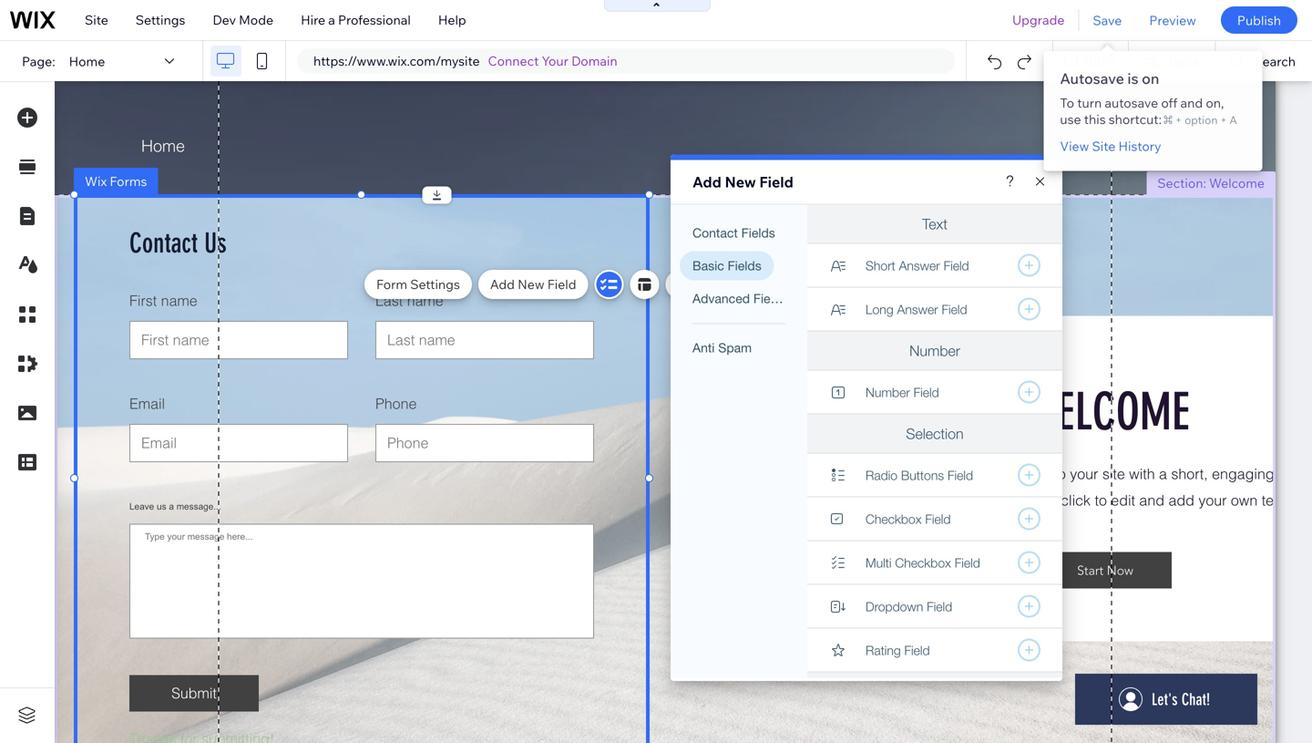 Task type: locate. For each thing, give the bounding box(es) containing it.
⌘
[[1164, 113, 1173, 127]]

1 + from the left
[[1176, 113, 1183, 127]]

1 vertical spatial field
[[548, 276, 577, 292]]

0 horizontal spatial site
[[85, 12, 108, 28]]

a
[[1230, 113, 1238, 127]]

settings
[[136, 12, 185, 28], [410, 276, 460, 292]]

0 horizontal spatial +
[[1176, 113, 1183, 127]]

0 vertical spatial field
[[760, 173, 794, 191]]

1 vertical spatial add new field
[[490, 276, 577, 292]]

0 vertical spatial site
[[85, 12, 108, 28]]

0 horizontal spatial add
[[490, 276, 515, 292]]

0 vertical spatial add
[[693, 173, 722, 191]]

mode
[[239, 12, 274, 28]]

preview
[[1150, 12, 1197, 28]]

new
[[725, 173, 756, 191], [518, 276, 545, 292]]

this
[[1085, 111, 1106, 127]]

form settings
[[377, 276, 460, 292]]

history
[[1119, 138, 1162, 154]]

100% button
[[1054, 41, 1129, 81]]

https://www.wix.com/mysite connect your domain
[[314, 53, 618, 69]]

1 horizontal spatial site
[[1093, 138, 1116, 154]]

view
[[1061, 138, 1090, 154]]

1 horizontal spatial +
[[1221, 113, 1228, 127]]

settings right form
[[410, 276, 460, 292]]

upgrade
[[1013, 12, 1065, 28]]

view site history
[[1061, 138, 1162, 154]]

site down this
[[1093, 138, 1116, 154]]

publish
[[1238, 12, 1282, 28]]

0 vertical spatial add new field
[[693, 173, 794, 191]]

0 horizontal spatial settings
[[136, 12, 185, 28]]

turn
[[1078, 95, 1103, 111]]

forms
[[110, 173, 147, 189]]

publish button
[[1222, 6, 1298, 34]]

professional
[[338, 12, 411, 28]]

+ right ⌘
[[1176, 113, 1183, 127]]

hire
[[301, 12, 326, 28]]

100%
[[1083, 53, 1116, 69]]

dev
[[213, 12, 236, 28]]

add
[[693, 173, 722, 191], [490, 276, 515, 292]]

1 vertical spatial settings
[[410, 276, 460, 292]]

add new field
[[693, 173, 794, 191], [490, 276, 577, 292]]

1 horizontal spatial add new field
[[693, 173, 794, 191]]

1 vertical spatial site
[[1093, 138, 1116, 154]]

https://www.wix.com/mysite
[[314, 53, 480, 69]]

1 horizontal spatial field
[[760, 173, 794, 191]]

settings left the dev in the top of the page
[[136, 12, 185, 28]]

+ left a
[[1221, 113, 1228, 127]]

to turn autosave off and on, use this shortcut:
[[1061, 95, 1225, 127]]

section:
[[1158, 175, 1207, 191]]

field
[[760, 173, 794, 191], [548, 276, 577, 292]]

on
[[1143, 69, 1160, 88]]

0 horizontal spatial new
[[518, 276, 545, 292]]

view site history link
[[1061, 138, 1247, 155]]

on,
[[1206, 95, 1225, 111]]

site
[[85, 12, 108, 28], [1093, 138, 1116, 154]]

site up home
[[85, 12, 108, 28]]

1 vertical spatial add
[[490, 276, 515, 292]]

off
[[1162, 95, 1178, 111]]

option
[[1185, 113, 1218, 127]]

1 horizontal spatial new
[[725, 173, 756, 191]]

+
[[1176, 113, 1183, 127], [1221, 113, 1228, 127]]

tools
[[1168, 53, 1199, 69]]

a
[[328, 12, 335, 28]]



Task type: describe. For each thing, give the bounding box(es) containing it.
search button
[[1217, 41, 1313, 81]]

form
[[377, 276, 408, 292]]

wix
[[85, 173, 107, 189]]

1 horizontal spatial add
[[693, 173, 722, 191]]

⌘ + option + a
[[1164, 113, 1238, 127]]

save
[[1094, 12, 1123, 28]]

home
[[69, 53, 105, 69]]

welcome
[[1210, 175, 1265, 191]]

wix forms
[[85, 173, 147, 189]]

2 + from the left
[[1221, 113, 1228, 127]]

0 horizontal spatial field
[[548, 276, 577, 292]]

hire a professional
[[301, 12, 411, 28]]

0 vertical spatial new
[[725, 173, 756, 191]]

is
[[1128, 69, 1139, 88]]

autosave is on
[[1061, 69, 1160, 88]]

and
[[1181, 95, 1204, 111]]

save button
[[1080, 0, 1136, 40]]

1 vertical spatial new
[[518, 276, 545, 292]]

search
[[1255, 53, 1296, 69]]

domain
[[572, 53, 618, 69]]

help
[[438, 12, 467, 28]]

use
[[1061, 111, 1082, 127]]

site inside the view site history link
[[1093, 138, 1116, 154]]

tools button
[[1130, 41, 1216, 81]]

to
[[1061, 95, 1075, 111]]

0 vertical spatial settings
[[136, 12, 185, 28]]

autosave
[[1061, 69, 1125, 88]]

shortcut:
[[1109, 111, 1162, 127]]

connect
[[488, 53, 539, 69]]

dev mode
[[213, 12, 274, 28]]

section: welcome
[[1158, 175, 1265, 191]]

1 horizontal spatial settings
[[410, 276, 460, 292]]

autosave
[[1105, 95, 1159, 111]]

preview button
[[1136, 0, 1211, 40]]

your
[[542, 53, 569, 69]]

0 horizontal spatial add new field
[[490, 276, 577, 292]]



Task type: vqa. For each thing, say whether or not it's contained in the screenshot.
created
no



